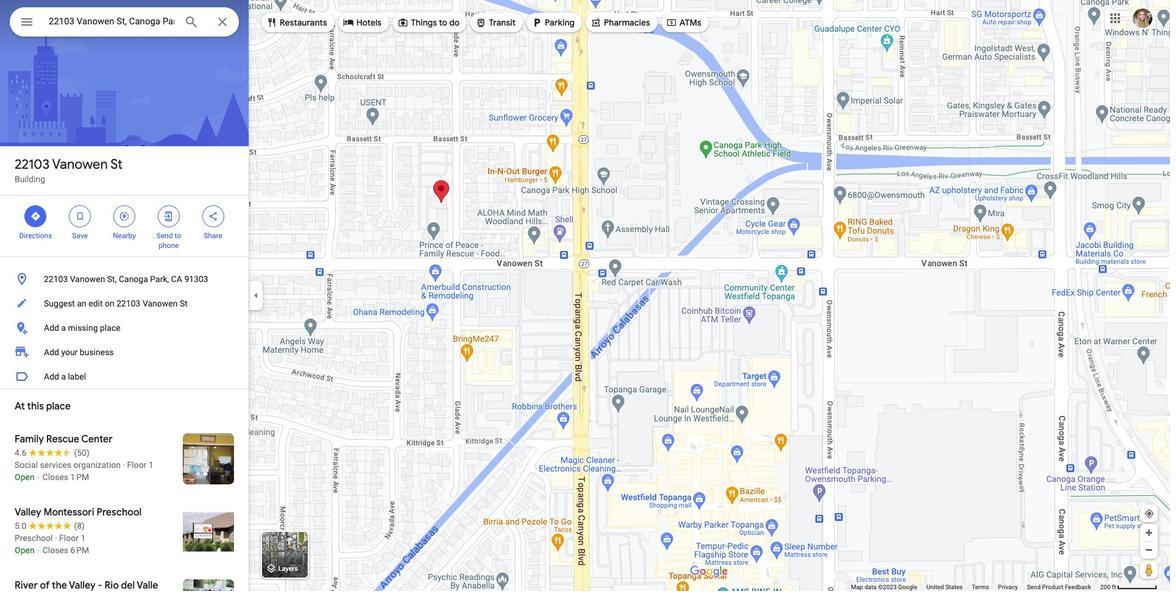 Task type: locate. For each thing, give the bounding box(es) containing it.
add inside add a missing place button
[[44, 323, 59, 333]]

feedback
[[1066, 584, 1092, 591]]

1 horizontal spatial st
[[180, 299, 188, 309]]

closes
[[43, 473, 68, 482], [43, 546, 68, 556]]

22103 right on
[[117, 299, 141, 309]]

0 vertical spatial open
[[15, 473, 35, 482]]

1 add from the top
[[44, 323, 59, 333]]

1 a from the top
[[61, 323, 66, 333]]

1 vertical spatial to
[[175, 232, 181, 240]]

1 horizontal spatial floor
[[127, 460, 147, 470]]

to inside send to phone
[[175, 232, 181, 240]]

· inside preschool · floor 1 open ⋅ closes 6 pm
[[55, 534, 57, 543]]

preschool
[[97, 507, 142, 519], [15, 534, 53, 543]]

⋅
[[37, 473, 40, 482], [37, 546, 40, 556]]

1 vertical spatial a
[[61, 372, 66, 382]]

1 vertical spatial closes
[[43, 546, 68, 556]]

send left the product
[[1028, 584, 1041, 591]]

at
[[15, 401, 25, 413]]

2 vertical spatial 22103
[[117, 299, 141, 309]]

1 inside social services organization · floor 1 open ⋅ closes 1 pm
[[149, 460, 154, 470]]

2 add from the top
[[44, 348, 59, 357]]

⋅ down "5.0 stars 8 reviews" image
[[37, 546, 40, 556]]

share
[[204, 232, 222, 240]]

22103 inside 22103 vanowen st building
[[15, 156, 50, 173]]

family
[[15, 434, 44, 446]]

1 vertical spatial send
[[1028, 584, 1041, 591]]

1 up 6 pm
[[81, 534, 86, 543]]

3 add from the top
[[44, 372, 59, 382]]


[[343, 16, 354, 29]]

0 horizontal spatial preschool
[[15, 534, 53, 543]]

send inside send to phone
[[156, 232, 173, 240]]

at this place
[[15, 401, 71, 413]]

place down on
[[100, 323, 121, 333]]

add a label button
[[0, 365, 249, 389]]

a inside "button"
[[61, 372, 66, 382]]

5.0
[[15, 521, 26, 531]]

add inside add your business 'link'
[[44, 348, 59, 357]]


[[119, 210, 130, 223]]

to left do
[[439, 17, 448, 28]]

a left missing
[[61, 323, 66, 333]]

0 vertical spatial place
[[100, 323, 121, 333]]

a inside button
[[61, 323, 66, 333]]

to up the phone
[[175, 232, 181, 240]]

0 horizontal spatial to
[[175, 232, 181, 240]]

hotels
[[357, 17, 382, 28]]

st up 
[[110, 156, 123, 173]]

0 horizontal spatial send
[[156, 232, 173, 240]]

vanowen inside 22103 vanowen st, canoga park, ca 91303 button
[[70, 274, 105, 284]]

 hotels
[[343, 16, 382, 29]]

0 vertical spatial ·
[[123, 460, 125, 470]]

(8)
[[74, 521, 85, 531]]

1 vertical spatial 22103
[[44, 274, 68, 284]]

send up the phone
[[156, 232, 173, 240]]

send for send to phone
[[156, 232, 173, 240]]

rescue
[[46, 434, 79, 446]]

0 vertical spatial send
[[156, 232, 173, 240]]

2 closes from the top
[[43, 546, 68, 556]]

 pharmacies
[[591, 16, 651, 29]]

open down social
[[15, 473, 35, 482]]

 things to do
[[398, 16, 460, 29]]

0 vertical spatial vanowen
[[52, 156, 108, 173]]

an
[[77, 299, 86, 309]]

atms
[[680, 17, 702, 28]]

ft
[[1113, 584, 1117, 591]]

place right this
[[46, 401, 71, 413]]

send to phone
[[156, 232, 181, 250]]

⋅ down social
[[37, 473, 40, 482]]

floor down (8)
[[59, 534, 79, 543]]

add inside add a label "button"
[[44, 372, 59, 382]]

1 vertical spatial ·
[[55, 534, 57, 543]]

add
[[44, 323, 59, 333], [44, 348, 59, 357], [44, 372, 59, 382]]

0 vertical spatial to
[[439, 17, 448, 28]]

show street view coverage image
[[1141, 561, 1159, 579]]

1 vertical spatial vanowen
[[70, 274, 105, 284]]

0 vertical spatial closes
[[43, 473, 68, 482]]

1 open from the top
[[15, 473, 35, 482]]

st down ca
[[180, 299, 188, 309]]

 search field
[[10, 7, 239, 39]]

preschool · floor 1 open ⋅ closes 6 pm
[[15, 534, 89, 556]]

0 horizontal spatial ·
[[55, 534, 57, 543]]

1 vertical spatial add
[[44, 348, 59, 357]]

st inside 22103 vanowen st building
[[110, 156, 123, 173]]

privacy
[[999, 584, 1018, 591]]

2 ⋅ from the top
[[37, 546, 40, 556]]

· right organization
[[123, 460, 125, 470]]

1 horizontal spatial preschool
[[97, 507, 142, 519]]

closes left 6 pm
[[43, 546, 68, 556]]

footer inside google maps element
[[852, 584, 1101, 592]]

vanowen down park,
[[143, 299, 178, 309]]

st,
[[107, 274, 117, 284]]

0 vertical spatial 22103
[[15, 156, 50, 173]]

send inside button
[[1028, 584, 1041, 591]]

a
[[61, 323, 66, 333], [61, 372, 66, 382]]

a left label
[[61, 372, 66, 382]]

add left your
[[44, 348, 59, 357]]

st inside suggest an edit on 22103 vanowen st button
[[180, 299, 188, 309]]

vanowen left st, at the left of the page
[[70, 274, 105, 284]]

social services organization · floor 1 open ⋅ closes 1 pm
[[15, 460, 154, 482]]

united
[[927, 584, 945, 591]]

open down 5.0
[[15, 546, 35, 556]]

1 ⋅ from the top
[[37, 473, 40, 482]]

1 vertical spatial floor
[[59, 534, 79, 543]]

2 a from the top
[[61, 372, 66, 382]]

None field
[[49, 14, 174, 29]]

vanowen inside 22103 vanowen st building
[[52, 156, 108, 173]]

add left label
[[44, 372, 59, 382]]

1 vertical spatial preschool
[[15, 534, 53, 543]]

1 inside preschool · floor 1 open ⋅ closes 6 pm
[[81, 534, 86, 543]]

2 vertical spatial add
[[44, 372, 59, 382]]

add your business
[[44, 348, 114, 357]]

footer containing map data ©2023 google
[[852, 584, 1101, 592]]

add down 'suggest' at the left bottom of the page
[[44, 323, 59, 333]]


[[75, 210, 85, 223]]

22103
[[15, 156, 50, 173], [44, 274, 68, 284], [117, 299, 141, 309]]

floor
[[127, 460, 147, 470], [59, 534, 79, 543]]

0 horizontal spatial floor
[[59, 534, 79, 543]]

floor inside social services organization · floor 1 open ⋅ closes 1 pm
[[127, 460, 147, 470]]

⋅ inside preschool · floor 1 open ⋅ closes 6 pm
[[37, 546, 40, 556]]

1 horizontal spatial 1
[[149, 460, 154, 470]]

1 vertical spatial ⋅
[[37, 546, 40, 556]]

6 pm
[[70, 546, 89, 556]]

send product feedback button
[[1028, 584, 1092, 592]]

0 horizontal spatial st
[[110, 156, 123, 173]]

1 vertical spatial 1
[[81, 534, 86, 543]]

22103 up 'suggest' at the left bottom of the page
[[44, 274, 68, 284]]

1 vertical spatial st
[[180, 299, 188, 309]]

22103 inside suggest an edit on 22103 vanowen st button
[[117, 299, 141, 309]]

add a missing place button
[[0, 316, 249, 340]]

preschool right montessori
[[97, 507, 142, 519]]

pharmacies
[[604, 17, 651, 28]]

open inside preschool · floor 1 open ⋅ closes 6 pm
[[15, 546, 35, 556]]

0 horizontal spatial 1
[[81, 534, 86, 543]]

floor right organization
[[127, 460, 147, 470]]

0 vertical spatial floor
[[127, 460, 147, 470]]

show your location image
[[1145, 509, 1156, 520]]

1 horizontal spatial send
[[1028, 584, 1041, 591]]

vanowen
[[52, 156, 108, 173], [70, 274, 105, 284], [143, 299, 178, 309]]

center
[[81, 434, 113, 446]]

privacy button
[[999, 584, 1018, 592]]

a for missing
[[61, 323, 66, 333]]

montessori
[[44, 507, 94, 519]]

0 vertical spatial st
[[110, 156, 123, 173]]

1
[[149, 460, 154, 470], [81, 534, 86, 543]]

add a label
[[44, 372, 86, 382]]

2 open from the top
[[15, 546, 35, 556]]

5.0 stars 8 reviews image
[[15, 520, 85, 532]]

1 vertical spatial place
[[46, 401, 71, 413]]

0 vertical spatial add
[[44, 323, 59, 333]]

· down "5.0 stars 8 reviews" image
[[55, 534, 57, 543]]

phone
[[159, 241, 179, 250]]

0 vertical spatial 1
[[149, 460, 154, 470]]

1 horizontal spatial to
[[439, 17, 448, 28]]

open
[[15, 473, 35, 482], [15, 546, 35, 556]]

vanowen for st,
[[70, 274, 105, 284]]


[[476, 16, 487, 29]]

preschool inside preschool · floor 1 open ⋅ closes 6 pm
[[15, 534, 53, 543]]

closes down services
[[43, 473, 68, 482]]

footer
[[852, 584, 1101, 592]]

send
[[156, 232, 173, 240], [1028, 584, 1041, 591]]

place
[[100, 323, 121, 333], [46, 401, 71, 413]]

0 vertical spatial ⋅
[[37, 473, 40, 482]]

1 vertical spatial open
[[15, 546, 35, 556]]

0 vertical spatial a
[[61, 323, 66, 333]]

google maps element
[[0, 0, 1171, 592]]

22103 inside 22103 vanowen st, canoga park, ca 91303 button
[[44, 274, 68, 284]]

vanowen up the 
[[52, 156, 108, 173]]

1 closes from the top
[[43, 473, 68, 482]]

1 horizontal spatial place
[[100, 323, 121, 333]]

 parking
[[532, 16, 575, 29]]

send product feedback
[[1028, 584, 1092, 591]]

 atms
[[666, 16, 702, 29]]

services
[[40, 460, 71, 470]]

2 vertical spatial vanowen
[[143, 299, 178, 309]]

1 right organization
[[149, 460, 154, 470]]

22103 vanowen st, canoga park, ca 91303 button
[[0, 267, 249, 291]]

business
[[80, 348, 114, 357]]

1 horizontal spatial ·
[[123, 460, 125, 470]]

a for label
[[61, 372, 66, 382]]

22103 up 'building'
[[15, 156, 50, 173]]

preschool down 5.0
[[15, 534, 53, 543]]



Task type: vqa. For each thing, say whether or not it's contained in the screenshot.
'1'
yes



Task type: describe. For each thing, give the bounding box(es) containing it.
suggest
[[44, 299, 75, 309]]

 restaurants
[[266, 16, 327, 29]]

22103 vanowen st main content
[[0, 0, 249, 592]]

200 ft button
[[1101, 584, 1158, 591]]

none field inside "22103 vanowen st, canoga park, ca 91303" field
[[49, 14, 174, 29]]

vanowen for st
[[52, 156, 108, 173]]

actions for 22103 vanowen st region
[[0, 196, 249, 257]]

vanowen inside suggest an edit on 22103 vanowen st button
[[143, 299, 178, 309]]

add for add a missing place
[[44, 323, 59, 333]]

social
[[15, 460, 38, 470]]

united states button
[[927, 584, 963, 592]]

©2023
[[879, 584, 897, 591]]

ca
[[171, 274, 182, 284]]

map
[[852, 584, 864, 591]]

canoga
[[119, 274, 148, 284]]

transit
[[489, 17, 516, 28]]

your
[[61, 348, 78, 357]]


[[666, 16, 677, 29]]

⋅ inside social services organization · floor 1 open ⋅ closes 1 pm
[[37, 473, 40, 482]]

zoom in image
[[1145, 529, 1154, 538]]

restaurants
[[280, 17, 327, 28]]

· inside social services organization · floor 1 open ⋅ closes 1 pm
[[123, 460, 125, 470]]

edit
[[89, 299, 103, 309]]

google
[[899, 584, 918, 591]]

collapse side panel image
[[249, 289, 263, 302]]


[[591, 16, 602, 29]]

(50)
[[74, 448, 90, 458]]

to inside  things to do
[[439, 17, 448, 28]]

closes inside preschool · floor 1 open ⋅ closes 6 pm
[[43, 546, 68, 556]]


[[398, 16, 409, 29]]

suggest an edit on 22103 vanowen st
[[44, 299, 188, 309]]

open inside social services organization · floor 1 open ⋅ closes 1 pm
[[15, 473, 35, 482]]


[[532, 16, 543, 29]]

valley
[[15, 507, 41, 519]]

family rescue center
[[15, 434, 113, 446]]


[[208, 210, 219, 223]]

this
[[27, 401, 44, 413]]

22103 vanowen st building
[[15, 156, 123, 184]]

22103 vanowen st, canoga park, ca 91303
[[44, 274, 208, 284]]


[[163, 210, 174, 223]]

parking
[[545, 17, 575, 28]]

zoom out image
[[1145, 546, 1154, 555]]

91303
[[184, 274, 208, 284]]

united states
[[927, 584, 963, 591]]

22103 Vanowen St, Canoga Park, CA 91303 field
[[10, 7, 239, 37]]

add for add a label
[[44, 372, 59, 382]]

data
[[865, 584, 877, 591]]

 button
[[10, 7, 44, 39]]

building
[[15, 174, 45, 184]]

add a missing place
[[44, 323, 121, 333]]

4.6
[[15, 448, 26, 458]]

4.6 stars 50 reviews image
[[15, 447, 90, 459]]

label
[[68, 372, 86, 382]]


[[266, 16, 277, 29]]

on
[[105, 299, 114, 309]]

terms
[[972, 584, 990, 591]]

valley montessori preschool
[[15, 507, 142, 519]]

nearby
[[113, 232, 136, 240]]

add your business link
[[0, 340, 249, 365]]

organization
[[74, 460, 121, 470]]

directions
[[19, 232, 52, 240]]

22103 for st
[[15, 156, 50, 173]]

0 horizontal spatial place
[[46, 401, 71, 413]]

200
[[1101, 584, 1111, 591]]

google account: michelle dermenjian  
(michelle.dermenjian@adept.ai) image
[[1134, 8, 1153, 28]]

things
[[411, 17, 437, 28]]


[[20, 13, 34, 30]]

add for add your business
[[44, 348, 59, 357]]

22103 for st,
[[44, 274, 68, 284]]

product
[[1043, 584, 1064, 591]]

send for send product feedback
[[1028, 584, 1041, 591]]

states
[[946, 584, 963, 591]]

missing
[[68, 323, 98, 333]]

place inside button
[[100, 323, 121, 333]]

suggest an edit on 22103 vanowen st button
[[0, 291, 249, 316]]

save
[[72, 232, 88, 240]]

0 vertical spatial preschool
[[97, 507, 142, 519]]

floor inside preschool · floor 1 open ⋅ closes 6 pm
[[59, 534, 79, 543]]

 transit
[[476, 16, 516, 29]]

layers
[[279, 565, 298, 573]]

do
[[450, 17, 460, 28]]

1 pm
[[70, 473, 89, 482]]

park,
[[150, 274, 169, 284]]

200 ft
[[1101, 584, 1117, 591]]

terms button
[[972, 584, 990, 592]]

closes inside social services organization · floor 1 open ⋅ closes 1 pm
[[43, 473, 68, 482]]



